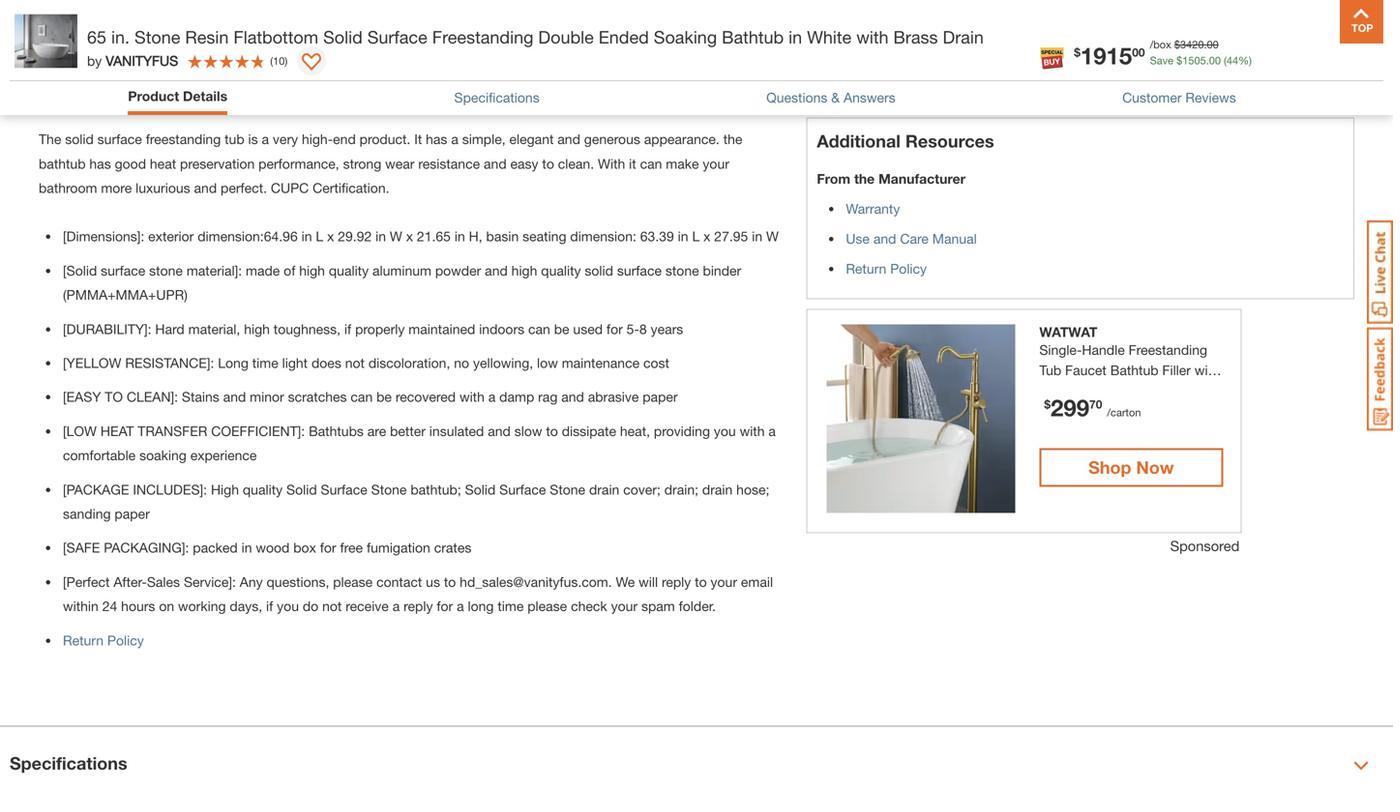 Task type: locate. For each thing, give the bounding box(es) containing it.
if left properly
[[344, 321, 352, 337]]

bathtub right the "soaking"
[[722, 27, 784, 47]]

quality right "high"
[[243, 482, 283, 498]]

wood
[[256, 540, 290, 556]]

1 vertical spatial can
[[528, 321, 551, 337]]

good
[[115, 156, 146, 172]]

on
[[159, 599, 174, 615]]

1 horizontal spatial can
[[528, 321, 551, 337]]

freestanding up 'filler'
[[1129, 342, 1208, 358]]

1 horizontal spatial return policy
[[846, 261, 927, 277]]

0 horizontal spatial product
[[10, 20, 76, 41]]

use
[[846, 231, 870, 247]]

1 vertical spatial specifications
[[10, 753, 127, 774]]

2 horizontal spatial can
[[640, 156, 662, 172]]

please up receive
[[333, 574, 373, 590]]

to right slow
[[546, 423, 558, 439]]

to right easy
[[542, 156, 554, 172]]

your down we
[[611, 599, 638, 615]]

details up 'freestanding'
[[183, 88, 228, 104]]

can right it
[[640, 156, 662, 172]]

stone left bathtub;
[[371, 482, 407, 498]]

1 horizontal spatial paper
[[643, 389, 678, 405]]

2 vertical spatial for
[[437, 599, 453, 615]]

your right make
[[703, 156, 730, 172]]

product details button
[[0, 0, 1394, 69], [128, 86, 228, 110], [128, 86, 228, 106]]

return policy for topmost return policy link
[[846, 261, 927, 277]]

return policy
[[846, 261, 927, 277], [63, 633, 144, 649]]

1 horizontal spatial (
[[1224, 54, 1227, 67]]

do
[[303, 599, 319, 615]]

to
[[542, 156, 554, 172], [546, 423, 558, 439], [444, 574, 456, 590], [695, 574, 707, 590]]

surface up good
[[97, 131, 142, 147]]

minor
[[250, 389, 284, 405]]

stone
[[135, 27, 180, 47], [371, 482, 407, 498], [550, 482, 586, 498]]

1 horizontal spatial please
[[528, 599, 567, 615]]

the right from
[[855, 171, 875, 187]]

1 vertical spatial solid
[[585, 263, 614, 279]]

the solid surface freestanding tub is a very high-end product. it has a simple, elegant and generous appearance. the bathtub has good heat preservation performance, strong wear resistance and easy to clean. with it can make your bathroom more luxurious and perfect. cupc certification.
[[39, 131, 743, 196]]

not
[[345, 355, 365, 371], [322, 599, 342, 615]]

x left 21.65
[[406, 229, 413, 245]]

0 vertical spatial product
[[10, 20, 76, 41]]

%)
[[1239, 54, 1252, 67]]

time left "light"
[[252, 355, 278, 371]]

1 horizontal spatial for
[[437, 599, 453, 615]]

w right "27.95"
[[767, 229, 779, 245]]

additional
[[817, 131, 901, 152]]

with up hose;
[[740, 423, 765, 439]]

0 vertical spatial you
[[714, 423, 736, 439]]

1 vertical spatial not
[[322, 599, 342, 615]]

l
[[316, 229, 323, 245], [692, 229, 700, 245]]

0 horizontal spatial policy
[[107, 633, 144, 649]]

if inside "[perfect after-sales service]: any questions, please contact us to hd_sales@vanityfus.com. we will reply to your email within 24 hours on working days, if you do not receive a reply for a long time please check your spam folder."
[[266, 599, 273, 615]]

high up long
[[244, 321, 270, 337]]

return policy link down 24
[[63, 633, 144, 649]]

0 vertical spatial return policy
[[846, 261, 927, 277]]

solid down the dimension: at the left of the page
[[585, 263, 614, 279]]

product details up 'freestanding'
[[128, 88, 228, 104]]

drain
[[943, 27, 984, 47]]

0 vertical spatial please
[[333, 574, 373, 590]]

1 horizontal spatial policy
[[891, 261, 927, 277]]

h,
[[469, 229, 483, 245]]

product
[[10, 20, 76, 41], [128, 88, 179, 104]]

can up low
[[528, 321, 551, 337]]

return policy down use and care manual
[[846, 261, 927, 277]]

hd_sales@vanityfus.com.
[[460, 574, 612, 590]]

the inside the solid surface freestanding tub is a very high-end product. it has a simple, elegant and generous appearance. the bathtub has good heat preservation performance, strong wear resistance and easy to clean. with it can make your bathroom more luxurious and perfect. cupc certification.
[[724, 131, 743, 147]]

recovered
[[396, 389, 456, 405]]

2 horizontal spatial high
[[512, 263, 538, 279]]

0 horizontal spatial time
[[252, 355, 278, 371]]

from the manufacturer
[[817, 171, 966, 187]]

resin
[[185, 27, 229, 47]]

drain
[[589, 482, 620, 498], [703, 482, 733, 498]]

solid up box in the bottom of the page
[[286, 482, 317, 498]]

specifications
[[454, 89, 540, 105], [10, 753, 127, 774]]

maintenance
[[562, 355, 640, 371]]

gold
[[1040, 403, 1069, 419]]

[yellow resistance]: long time light does not discoloration, no yellowing, low maintenance cost
[[63, 355, 670, 371]]

feedback link image
[[1368, 327, 1394, 432]]

cost
[[644, 355, 670, 371]]

/box $ 3420 . 00 save $ 1505 . 00 ( 44 %)
[[1150, 38, 1252, 67]]

1 vertical spatial bathtub
[[1111, 363, 1159, 379]]

basin
[[486, 229, 519, 245]]

0 horizontal spatial details
[[80, 20, 138, 41]]

1 horizontal spatial stone
[[666, 263, 699, 279]]

product details up by
[[10, 20, 138, 41]]

in up /carton
[[1126, 383, 1137, 399]]

return for return policy link to the bottom
[[63, 633, 104, 649]]

0 horizontal spatial w
[[390, 229, 403, 245]]

0 vertical spatial be
[[554, 321, 570, 337]]

$ right /box
[[1175, 38, 1181, 51]]

you left do
[[277, 599, 299, 615]]

discoloration,
[[369, 355, 450, 371]]

for down us
[[437, 599, 453, 615]]

[yellow
[[63, 355, 121, 371]]

policy down use and care manual
[[891, 261, 927, 277]]

1 horizontal spatial return
[[846, 261, 887, 277]]

policy
[[891, 261, 927, 277], [107, 633, 144, 649]]

1 x from the left
[[327, 229, 334, 245]]

a up hose;
[[769, 423, 776, 439]]

slow
[[515, 423, 542, 439]]

return policy down 24
[[63, 633, 144, 649]]

0 horizontal spatial reply
[[404, 599, 433, 615]]

1 vertical spatial policy
[[107, 633, 144, 649]]

the right appearance.
[[724, 131, 743, 147]]

1 vertical spatial paper
[[115, 506, 150, 522]]

( left %)
[[1224, 54, 1227, 67]]

)
[[285, 54, 288, 67]]

1 horizontal spatial freestanding
[[1129, 342, 1208, 358]]

1 vertical spatial the
[[855, 171, 875, 187]]

reply down us
[[404, 599, 433, 615]]

quality inside [package includes]: high quality solid surface stone bathtub; solid surface stone drain cover; drain; drain hose; sanding paper
[[243, 482, 283, 498]]

1 horizontal spatial return policy link
[[846, 261, 927, 277]]

0 horizontal spatial quality
[[243, 482, 283, 498]]

maintained
[[409, 321, 476, 337]]

details up by
[[80, 20, 138, 41]]

0 vertical spatial return
[[846, 261, 887, 277]]

product details
[[10, 20, 138, 41], [128, 88, 228, 104]]

0 horizontal spatial return policy
[[63, 633, 144, 649]]

return for topmost return policy link
[[846, 261, 887, 277]]

live chat image
[[1368, 221, 1394, 324]]

0 horizontal spatial not
[[322, 599, 342, 615]]

0 horizontal spatial return policy link
[[63, 633, 144, 649]]

paper up packaging]:
[[115, 506, 150, 522]]

0 horizontal spatial specifications
[[10, 753, 127, 774]]

return policy link down use and care manual
[[846, 261, 927, 277]]

1 vertical spatial return
[[63, 633, 104, 649]]

surface up (pmma+mma+upr) at the top of the page
[[101, 263, 145, 279]]

display image
[[302, 53, 322, 73]]

0 horizontal spatial solid
[[65, 131, 94, 147]]

1 vertical spatial time
[[498, 599, 524, 615]]

with down no
[[460, 389, 485, 405]]

0 vertical spatial your
[[703, 156, 730, 172]]

[perfect after-sales service]: any questions, please contact us to hd_sales@vanityfus.com. we will reply to your email within 24 hours on working days, if you do not receive a reply for a long time please check your spam folder.
[[63, 574, 773, 615]]

quality down seating
[[541, 263, 581, 279]]

you
[[714, 423, 736, 439], [277, 599, 299, 615]]

stone
[[149, 263, 183, 279], [666, 263, 699, 279]]

time inside "[perfect after-sales service]: any questions, please contact us to hd_sales@vanityfus.com. we will reply to your email within 24 hours on working days, if you do not receive a reply for a long time please check your spam folder."
[[498, 599, 524, 615]]

1 vertical spatial please
[[528, 599, 567, 615]]

high
[[299, 263, 325, 279], [512, 263, 538, 279], [244, 321, 270, 337]]

stone up vanityfus
[[135, 27, 180, 47]]

2 stone from the left
[[666, 263, 699, 279]]

0 vertical spatial can
[[640, 156, 662, 172]]

manufacturer
[[879, 171, 966, 187]]

shop now
[[1089, 457, 1174, 478]]

0 horizontal spatial you
[[277, 599, 299, 615]]

not inside "[perfect after-sales service]: any questions, please contact us to hd_sales@vanityfus.com. we will reply to your email within 24 hours on working days, if you do not receive a reply for a long time please check your spam folder."
[[322, 599, 342, 615]]

transfer
[[138, 423, 207, 439]]

paper inside [package includes]: high quality solid surface stone bathtub; solid surface stone drain cover; drain; drain hose; sanding paper
[[115, 506, 150, 522]]

solid right 'flatbottom'
[[323, 27, 363, 47]]

29.92
[[338, 229, 372, 245]]

product down vanityfus
[[128, 88, 179, 104]]

soaking
[[139, 448, 187, 464]]

bathtubs
[[309, 423, 364, 439]]

. up 1505
[[1204, 38, 1207, 51]]

2 horizontal spatial for
[[607, 321, 623, 337]]

1 horizontal spatial the
[[855, 171, 875, 187]]

1 horizontal spatial reply
[[662, 574, 691, 590]]

you right providing
[[714, 423, 736, 439]]

has up more in the top of the page
[[89, 156, 111, 172]]

freestanding left double
[[432, 27, 534, 47]]

generous
[[584, 131, 641, 147]]

drain left cover;
[[589, 482, 620, 498]]

1 horizontal spatial details
[[183, 88, 228, 104]]

0 horizontal spatial return
[[63, 633, 104, 649]]

1 horizontal spatial if
[[344, 321, 352, 337]]

binder
[[703, 263, 742, 279]]

hose;
[[737, 482, 770, 498]]

( left )
[[270, 54, 273, 67]]

1 horizontal spatial w
[[767, 229, 779, 245]]

solid right bathtub;
[[465, 482, 496, 498]]

stone down exterior
[[149, 263, 183, 279]]

not right do
[[322, 599, 342, 615]]

stone down dissipate
[[550, 482, 586, 498]]

1 horizontal spatial not
[[345, 355, 365, 371]]

you inside "[low heat transfer coefficient]: bathtubs are better insulated and slow to dissipate heat, providing you with a comfortable soaking experience"
[[714, 423, 736, 439]]

and down preservation
[[194, 180, 217, 196]]

it
[[629, 156, 637, 172]]

0 horizontal spatial bathtub
[[722, 27, 784, 47]]

a inside "[low heat transfer coefficient]: bathtubs are better insulated and slow to dissipate heat, providing you with a comfortable soaking experience"
[[769, 423, 776, 439]]

solid right the
[[65, 131, 94, 147]]

handle
[[1082, 342, 1125, 358]]

be up the are
[[377, 389, 392, 405]]

and down basin
[[485, 263, 508, 279]]

1 vertical spatial has
[[89, 156, 111, 172]]

policy down hours
[[107, 633, 144, 649]]

return down within
[[63, 633, 104, 649]]

to inside "[low heat transfer coefficient]: bathtubs are better insulated and slow to dissipate heat, providing you with a comfortable soaking experience"
[[546, 423, 558, 439]]

be left used
[[554, 321, 570, 337]]

1 vertical spatial you
[[277, 599, 299, 615]]

1 horizontal spatial x
[[406, 229, 413, 245]]

caret image
[[1354, 759, 1370, 774]]

high down seating
[[512, 263, 538, 279]]

1 w from the left
[[390, 229, 403, 245]]

. left 44
[[1207, 54, 1210, 67]]

1 horizontal spatial be
[[554, 321, 570, 337]]

0 horizontal spatial be
[[377, 389, 392, 405]]

surface inside the solid surface freestanding tub is a very high-end product. it has a simple, elegant and generous appearance. the bathtub has good heat preservation performance, strong wear resistance and easy to clean. with it can make your bathroom more luxurious and perfect. cupc certification.
[[97, 131, 142, 147]]

1 l from the left
[[316, 229, 323, 245]]

l left "27.95"
[[692, 229, 700, 245]]

1 horizontal spatial drain
[[703, 482, 733, 498]]

1 horizontal spatial time
[[498, 599, 524, 615]]

$ inside $ 1915 00
[[1074, 45, 1081, 59]]

single-handle freestanding tub faucet bathtub filler with hand shower in brushed gold image
[[827, 325, 1016, 514]]

surface
[[97, 131, 142, 147], [101, 263, 145, 279], [617, 263, 662, 279]]

questions,
[[267, 574, 329, 590]]

in left wood
[[242, 540, 252, 556]]

by
[[87, 53, 102, 69]]

0 vertical spatial solid
[[65, 131, 94, 147]]

1 ( from the left
[[1224, 54, 1227, 67]]

to inside the solid surface freestanding tub is a very high-end product. it has a simple, elegant and generous appearance. the bathtub has good heat preservation performance, strong wear resistance and easy to clean. with it can make your bathroom more luxurious and perfect. cupc certification.
[[542, 156, 554, 172]]

shop
[[1089, 457, 1132, 478]]

$ down tub
[[1045, 398, 1051, 411]]

and right rag
[[562, 389, 584, 405]]

[solid surface stone material]: made of high quality aluminum powder and high quality solid surface stone binder (pmma+mma+upr)
[[63, 263, 742, 303]]

freestanding
[[432, 27, 534, 47], [1129, 342, 1208, 358]]

reply right the will
[[662, 574, 691, 590]]

does
[[312, 355, 341, 371]]

1 horizontal spatial solid
[[323, 27, 363, 47]]

surface
[[368, 27, 428, 47], [321, 482, 368, 498], [500, 482, 546, 498]]

2 vertical spatial can
[[351, 389, 373, 405]]

material,
[[188, 321, 240, 337]]

to right us
[[444, 574, 456, 590]]

1 horizontal spatial you
[[714, 423, 736, 439]]

comfortable
[[63, 448, 136, 464]]

use and care manual
[[846, 231, 977, 247]]

2 horizontal spatial x
[[704, 229, 711, 245]]

x left "27.95"
[[704, 229, 711, 245]]

performance,
[[259, 156, 339, 172]]

0 horizontal spatial x
[[327, 229, 334, 245]]

used
[[573, 321, 603, 337]]

after-
[[114, 574, 147, 590]]

freestanding
[[146, 131, 221, 147]]

0 horizontal spatial drain
[[589, 482, 620, 498]]

more
[[101, 180, 132, 196]]

1 horizontal spatial specifications
[[454, 89, 540, 105]]

l left 29.92
[[316, 229, 323, 245]]

if right days, at the bottom left of the page
[[266, 599, 273, 615]]

warranty link
[[846, 201, 900, 217]]

/carton
[[1108, 407, 1142, 419]]

in
[[789, 27, 803, 47], [302, 229, 312, 245], [376, 229, 386, 245], [455, 229, 465, 245], [678, 229, 689, 245], [752, 229, 763, 245], [1126, 383, 1137, 399], [242, 540, 252, 556]]

1 horizontal spatial bathtub
[[1111, 363, 1159, 379]]

in right "27.95"
[[752, 229, 763, 245]]

0 vertical spatial product details
[[10, 20, 138, 41]]

1 horizontal spatial l
[[692, 229, 700, 245]]

please down hd_sales@vanityfus.com.
[[528, 599, 567, 615]]

0 horizontal spatial can
[[351, 389, 373, 405]]

[package includes]: high quality solid surface stone bathtub; solid surface stone drain cover; drain; drain hose; sanding paper
[[63, 482, 770, 522]]

w up aluminum
[[390, 229, 403, 245]]

0 horizontal spatial the
[[724, 131, 743, 147]]

time right long
[[498, 599, 524, 615]]

x left 29.92
[[327, 229, 334, 245]]

not right "does"
[[345, 355, 365, 371]]

no
[[454, 355, 469, 371]]

0 horizontal spatial has
[[89, 156, 111, 172]]

drain left hose;
[[703, 482, 733, 498]]

1 horizontal spatial product
[[128, 88, 179, 104]]

in inside watwat single-handle freestanding tub faucet bathtub filler with hand shower in brushed gold
[[1126, 383, 1137, 399]]

stone left binder
[[666, 263, 699, 279]]

includes]:
[[133, 482, 207, 498]]

0 horizontal spatial if
[[266, 599, 273, 615]]

coefficient]:
[[211, 423, 305, 439]]

bathtub;
[[411, 482, 461, 498]]

specifications button
[[454, 87, 540, 108], [454, 87, 540, 108], [0, 728, 1394, 789]]

2 w from the left
[[767, 229, 779, 245]]

0 vertical spatial freestanding
[[432, 27, 534, 47]]

can down '[yellow resistance]: long time light does not discoloration, no yellowing, low maintenance cost'
[[351, 389, 373, 405]]

reviews
[[1186, 89, 1237, 105]]

your left 'email'
[[711, 574, 737, 590]]

1 horizontal spatial solid
[[585, 263, 614, 279]]

paper down cost
[[643, 389, 678, 405]]

3 x from the left
[[704, 229, 711, 245]]

2 x from the left
[[406, 229, 413, 245]]

resources
[[906, 131, 995, 152]]

luxurious
[[136, 180, 190, 196]]

$ left /box
[[1074, 45, 1081, 59]]



Task type: vqa. For each thing, say whether or not it's contained in the screenshot.
Advice
no



Task type: describe. For each thing, give the bounding box(es) containing it.
check
[[571, 599, 608, 615]]

of
[[284, 263, 296, 279]]

rag
[[538, 389, 558, 405]]

00 left 44
[[1210, 54, 1221, 67]]

24
[[102, 599, 117, 615]]

$ right the save
[[1177, 54, 1183, 67]]

00 right 3420
[[1207, 38, 1219, 51]]

product.
[[360, 131, 411, 147]]

indoors
[[479, 321, 525, 337]]

and inside "[low heat transfer coefficient]: bathtubs are better insulated and slow to dissipate heat, providing you with a comfortable soaking experience"
[[488, 423, 511, 439]]

wear
[[385, 156, 415, 172]]

[dimensions]:
[[63, 229, 144, 245]]

0 vertical spatial for
[[607, 321, 623, 337]]

0 vertical spatial if
[[344, 321, 352, 337]]

and inside [solid surface stone material]: made of high quality aluminum powder and high quality solid surface stone binder (pmma+mma+upr)
[[485, 263, 508, 279]]

2 vertical spatial your
[[611, 599, 638, 615]]

with left brass
[[857, 27, 889, 47]]

faucet
[[1066, 363, 1107, 379]]

0 vertical spatial paper
[[643, 389, 678, 405]]

email
[[741, 574, 773, 590]]

better
[[390, 423, 426, 439]]

tub
[[225, 131, 245, 147]]

1 vertical spatial product
[[128, 88, 179, 104]]

experience
[[190, 448, 257, 464]]

a left long
[[457, 599, 464, 615]]

65
[[87, 27, 106, 47]]

in.
[[111, 27, 130, 47]]

and up clean. in the left of the page
[[558, 131, 581, 147]]

save
[[1150, 54, 1174, 67]]

(pmma+mma+upr)
[[63, 287, 188, 303]]

days,
[[230, 599, 262, 615]]

2 horizontal spatial stone
[[550, 482, 586, 498]]

1 vertical spatial reply
[[404, 599, 433, 615]]

in right 63.39
[[678, 229, 689, 245]]

2 horizontal spatial quality
[[541, 263, 581, 279]]

your inside the solid surface freestanding tub is a very high-end product. it has a simple, elegant and generous appearance. the bathtub has good heat preservation performance, strong wear resistance and easy to clean. with it can make your bathroom more luxurious and perfect. cupc certification.
[[703, 156, 730, 172]]

in left h, at left top
[[455, 229, 465, 245]]

with inside "[low heat transfer coefficient]: bathtubs are better insulated and slow to dissipate heat, providing you with a comfortable soaking experience"
[[740, 423, 765, 439]]

with inside watwat single-handle freestanding tub faucet bathtub filler with hand shower in brushed gold
[[1195, 363, 1220, 379]]

can inside the solid surface freestanding tub is a very high-end product. it has a simple, elegant and generous appearance. the bathtub has good heat preservation performance, strong wear resistance and easy to clean. with it can make your bathroom more luxurious and perfect. cupc certification.
[[640, 156, 662, 172]]

strong
[[343, 156, 382, 172]]

toughness,
[[274, 321, 341, 337]]

very
[[273, 131, 298, 147]]

yellowing,
[[473, 355, 533, 371]]

in right 29.92
[[376, 229, 386, 245]]

299
[[1051, 394, 1090, 422]]

simple,
[[462, 131, 506, 147]]

2 l from the left
[[692, 229, 700, 245]]

double
[[539, 27, 594, 47]]

bathtub inside watwat single-handle freestanding tub faucet bathtub filler with hand shower in brushed gold
[[1111, 363, 1159, 379]]

surface down 63.39
[[617, 263, 662, 279]]

vanityfus
[[106, 53, 178, 69]]

1 vertical spatial product details
[[128, 88, 228, 104]]

1915
[[1081, 42, 1133, 69]]

spam
[[642, 599, 675, 615]]

70
[[1090, 398, 1103, 411]]

sponsored
[[1171, 538, 1240, 555]]

long
[[218, 355, 249, 371]]

sanding
[[63, 506, 111, 522]]

are
[[368, 423, 386, 439]]

0 horizontal spatial freestanding
[[432, 27, 534, 47]]

exterior
[[148, 229, 194, 245]]

1 vertical spatial for
[[320, 540, 336, 556]]

0 vertical spatial bathtub
[[722, 27, 784, 47]]

for inside "[perfect after-sales service]: any questions, please contact us to hd_sales@vanityfus.com. we will reply to your email within 24 hours on working days, if you do not receive a reply for a long time please check your spam folder."
[[437, 599, 453, 615]]

1 horizontal spatial quality
[[329, 263, 369, 279]]

hand
[[1040, 383, 1072, 399]]

a up resistance
[[451, 131, 459, 147]]

44
[[1227, 54, 1239, 67]]

bathtub
[[39, 156, 86, 172]]

and down simple,
[[484, 156, 507, 172]]

1 stone from the left
[[149, 263, 183, 279]]

in left 29.92
[[302, 229, 312, 245]]

policy for topmost return policy link
[[891, 261, 927, 277]]

clean.
[[558, 156, 594, 172]]

2 drain from the left
[[703, 482, 733, 498]]

0 vertical spatial time
[[252, 355, 278, 371]]

1505
[[1183, 54, 1207, 67]]

[safe packaging]: packed in wood box for free fumigation crates
[[63, 540, 472, 556]]

customer reviews
[[1123, 89, 1237, 105]]

5-
[[627, 321, 640, 337]]

elegant
[[510, 131, 554, 147]]

[package
[[63, 482, 129, 498]]

1 horizontal spatial high
[[299, 263, 325, 279]]

1 horizontal spatial has
[[426, 131, 448, 147]]

( inside "/box $ 3420 . 00 save $ 1505 . 00 ( 44 %)"
[[1224, 54, 1227, 67]]

folder.
[[679, 599, 716, 615]]

0 vertical spatial .
[[1204, 38, 1207, 51]]

end
[[333, 131, 356, 147]]

is
[[248, 131, 258, 147]]

and right use
[[874, 231, 897, 247]]

questions
[[767, 89, 828, 105]]

to up folder.
[[695, 574, 707, 590]]

1 vertical spatial return policy link
[[63, 633, 144, 649]]

abrasive
[[588, 389, 639, 405]]

white
[[807, 27, 852, 47]]

0 horizontal spatial solid
[[286, 482, 317, 498]]

1 drain from the left
[[589, 482, 620, 498]]

light
[[282, 355, 308, 371]]

/box
[[1150, 38, 1172, 51]]

we
[[616, 574, 635, 590]]

hard
[[155, 321, 185, 337]]

aluminum
[[373, 263, 432, 279]]

shop now button
[[1040, 449, 1224, 487]]

[low heat transfer coefficient]: bathtubs are better insulated and slow to dissipate heat, providing you with a comfortable soaking experience
[[63, 423, 776, 464]]

service]:
[[184, 574, 236, 590]]

0 horizontal spatial stone
[[135, 27, 180, 47]]

product image image
[[15, 10, 77, 73]]

[durability]: hard material, high toughness, if properly maintained indoors can be used for 5-8 years
[[63, 321, 684, 337]]

any
[[240, 574, 263, 590]]

0 horizontal spatial please
[[333, 574, 373, 590]]

[easy
[[63, 389, 101, 405]]

2 horizontal spatial solid
[[465, 482, 496, 498]]

00 inside $ 1915 00
[[1133, 45, 1146, 59]]

[easy to clean]: stains and minor scratches can be recovered with a damp rag and abrasive paper
[[63, 389, 678, 405]]

from
[[817, 171, 851, 187]]

0 vertical spatial details
[[80, 20, 138, 41]]

questions & answers
[[767, 89, 896, 105]]

1 vertical spatial .
[[1207, 54, 1210, 67]]

1 horizontal spatial stone
[[371, 482, 407, 498]]

tub
[[1040, 363, 1062, 379]]

will
[[639, 574, 658, 590]]

63.39
[[640, 229, 674, 245]]

[durability]:
[[63, 321, 151, 337]]

0 vertical spatial not
[[345, 355, 365, 371]]

dimension:64.96
[[198, 229, 298, 245]]

a left damp
[[489, 389, 496, 405]]

solid inside [solid surface stone material]: made of high quality aluminum powder and high quality solid surface stone binder (pmma+mma+upr)
[[585, 263, 614, 279]]

a right is
[[262, 131, 269, 147]]

$ 1915 00
[[1074, 42, 1146, 69]]

watwat single-handle freestanding tub faucet bathtub filler with hand shower in brushed gold
[[1040, 324, 1220, 419]]

8
[[640, 321, 647, 337]]

you inside "[perfect after-sales service]: any questions, please contact us to hd_sales@vanityfus.com. we will reply to your email within 24 hours on working days, if you do not receive a reply for a long time please check your spam folder."
[[277, 599, 299, 615]]

with
[[598, 156, 625, 172]]

0 vertical spatial return policy link
[[846, 261, 927, 277]]

care
[[900, 231, 929, 247]]

freestanding inside watwat single-handle freestanding tub faucet bathtub filler with hand shower in brushed gold
[[1129, 342, 1208, 358]]

shower
[[1076, 383, 1122, 399]]

policy for return policy link to the bottom
[[107, 633, 144, 649]]

0 vertical spatial specifications
[[454, 89, 540, 105]]

soaking
[[654, 27, 717, 47]]

drain;
[[665, 482, 699, 498]]

the
[[39, 131, 61, 147]]

solid inside the solid surface freestanding tub is a very high-end product. it has a simple, elegant and generous appearance. the bathtub has good heat preservation performance, strong wear resistance and easy to clean. with it can make your bathroom more luxurious and perfect. cupc certification.
[[65, 131, 94, 147]]

and left minor
[[223, 389, 246, 405]]

2 ( from the left
[[270, 54, 273, 67]]

in left white
[[789, 27, 803, 47]]

a down contact
[[393, 599, 400, 615]]

0 horizontal spatial high
[[244, 321, 270, 337]]

return policy for return policy link to the bottom
[[63, 633, 144, 649]]

$ inside $ 299 70 /carton
[[1045, 398, 1051, 411]]

1 vertical spatial your
[[711, 574, 737, 590]]

filler
[[1163, 363, 1191, 379]]

$ 299 70 /carton
[[1045, 394, 1142, 422]]



